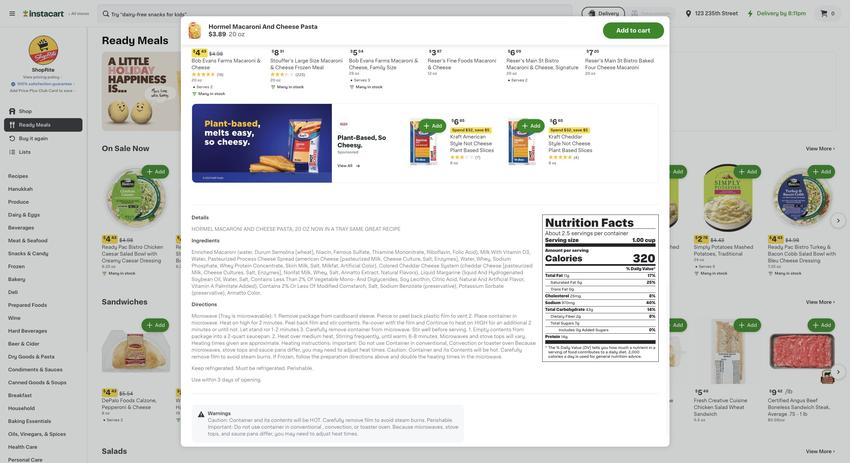 Task type: vqa. For each thing, say whether or not it's contained in the screenshot.
"deliveries,"
no



Task type: describe. For each thing, give the bounding box(es) containing it.
1 vertical spatial 12
[[328, 389, 336, 396]]

sulfate,
[[353, 250, 371, 255]]

many in stock down 20 oz ● serves 2
[[198, 92, 225, 96]]

40%
[[647, 301, 656, 305]]

$5.54
[[119, 391, 133, 396]]

potato for the little potato company potatoes, fresh creamer, savory herb
[[384, 76, 400, 80]]

reser's fine foods macaroni & cheese 12 oz
[[428, 58, 496, 75]]

0 horizontal spatial water,
[[192, 257, 207, 262]]

in down 6-
[[411, 341, 415, 346]]

baking essentials
[[8, 419, 51, 424]]

5 inside $ 5 55 $7.76 uno foods steak & cheese stromboli
[[402, 389, 407, 396]]

1 vertical spatial minutes.
[[418, 334, 439, 339]]

1 vertical spatial microwave.
[[384, 327, 411, 332]]

2 horizontal spatial from
[[513, 327, 524, 332]]

0 vertical spatial annatto
[[341, 270, 360, 275]]

size
[[568, 238, 579, 243]]

medium
[[302, 334, 322, 339]]

0 horizontal spatial back
[[297, 321, 308, 325]]

item carousel region for on sale now
[[102, 161, 846, 287]]

contents inside warnings caution: container and its contents will be hot. carefully remove film to avoid steam burns. perishable. important: do not use container in conventional , convection, or toaster oven. because microwaves, stove tops, and sauce pans differ, you may need to adjust heat times.
[[271, 418, 293, 423]]

many in stock up cornstarch, at the left bottom of the page
[[331, 278, 358, 282]]

goods for canned
[[29, 380, 45, 385]]

0 vertical spatial daily
[[631, 267, 642, 271]]

mononitrate,
[[395, 250, 426, 255]]

● inside simply potatoes mashed potato, garlic 24 oz ● serves 5
[[622, 265, 624, 268]]

use inside warnings caution: container and its contents will be hot. carefully remove film to avoid steam burns. perishable. important: do not use container in conventional , convection, or toaster oven. because microwaves, stove tops, and sauce pans differ, you may need to adjust heat times.
[[252, 425, 260, 430]]

fresh inside fresh creative cuisine chicken salad wheat sandwich 5.5 oz
[[694, 398, 707, 403]]

add for white castle castle bites, hamburger
[[229, 323, 239, 328]]

in down ready pac bistro chicken caesar salad bowl with creamy caesar dressing 6.25 oz
[[120, 272, 124, 275]]

oils,
[[8, 432, 19, 437]]

fresh inside the little potato company garlic rosemary & thyme fresh potatoes with seasoning pack
[[575, 96, 588, 101]]

0 horizontal spatial be
[[249, 366, 255, 371]]

many in stock down the calories
[[553, 265, 580, 268]]

20 inside hormel macaroni and cheese pasta $3.89 20 oz
[[229, 32, 237, 37]]

continue
[[426, 321, 448, 325]]

hormel macaroni and cheese pasta 20 oz ● serves 2
[[250, 245, 302, 268]]

wheat
[[729, 405, 745, 410]]

to up oven.
[[375, 418, 380, 423]]

0 vertical spatial enzymes],
[[435, 257, 459, 262]]

0 horizontal spatial save
[[64, 89, 73, 93]]

based,
[[356, 135, 377, 141]]

remove inside warnings caution: container and its contents will be hot. carefully remove film to avoid steam burns. perishable. important: do not use container in conventional , convection, or toaster oven. because microwaves, stove tops, and sauce pans differ, you may need to adjust heat times.
[[346, 418, 363, 423]]

$ 3 87 for the little potato company garlic rosemary & thyme fresh potatoes with seasoning pack
[[559, 66, 571, 74]]

in down simply potatoes mashed potatoes, traditional 24 oz ● serves 5
[[713, 272, 716, 275]]

many in stock up 'hydrogenated'
[[479, 265, 506, 268]]

castle up 'hydrogenated'
[[504, 245, 519, 249]]

hard beverages
[[8, 329, 47, 333]]

company for garlic
[[459, 82, 482, 87]]

evans for cheese
[[203, 58, 217, 63]]

great
[[365, 227, 382, 232]]

1 horizontal spatial 2%
[[299, 277, 306, 282]]

because inside warnings caution: container and its contents will be hot. carefully remove film to avoid steam burns. perishable. important: do not use container in conventional , convection, or toaster oven. because microwaves, stove tops, and sauce pans differ, you may need to adjust heat times.
[[393, 425, 413, 430]]

pricing
[[33, 75, 47, 79]]

(liquid
[[462, 270, 477, 275]]

instacart logo image
[[23, 10, 64, 18]]

1 vertical spatial artificial
[[489, 277, 508, 282]]

stove inside warnings caution: container and its contents will be hot. carefully remove film to avoid steam burns. perishable. important: do not use container in conventional , convection, or toaster oven. because microwaves, stove tops, and sauce pans differ, you may need to adjust heat times.
[[446, 425, 459, 430]]

0 vertical spatial beverages
[[8, 225, 34, 230]]

castle up milk
[[487, 245, 503, 249]]

stock down concentrate,
[[273, 272, 283, 275]]

in inside warnings caution: container and its contents will be hot. carefully remove film to avoid steam burns. perishable. important: do not use container in conventional , convection, or toaster oven. because microwaves, stove tops, and sauce pans differ, you may need to adjust heat times.
[[285, 425, 289, 430]]

cheese up colored
[[383, 257, 402, 262]]

add for ready pac bistro santa fe style with chicken salad bowl with salsa ranch dressing
[[229, 169, 239, 174]]

0 horizontal spatial caesar
[[102, 252, 119, 256]]

many up total fat 11g
[[553, 265, 564, 268]]

54 inside $ 8 54 $8.87 white castle castle bites, hamburger 18 oz
[[185, 389, 191, 393]]

total for saturated fat 5g
[[545, 274, 556, 278]]

0 horizontal spatial 1.
[[274, 314, 277, 319]]

about
[[545, 231, 561, 236]]

to up the preparation
[[338, 348, 343, 353]]

0 vertical spatial microwave.
[[192, 321, 219, 325]]

stock down value*
[[643, 272, 654, 275]]

for inside * the % daily value (dv) tells you how much a nutrient in a serving of food contributes to a daily diet. 2,000 calories a day is used for general nutrition advice.
[[590, 355, 595, 358]]

$5.55 original price: $7.76 element for uno foods steak & cheese stromboli
[[398, 388, 467, 397]]

foods up "wine" link
[[32, 303, 47, 308]]

concentrate,
[[253, 264, 284, 268]]

its inside microwave (tray is microwavable): 1. remove package from cardboard sleeve. pierce or peel back plastic film to vent 2. place container in microwave. heat on high for 2 minutes. peel back film and stir contents. re-cover with the film and continue to heat on high for an additional 2 minutes or until not. let stand ror 1-2 minutes 3. carefully remove container from microwave. stir well before serving. 1. empty contents from package into a 2-quart saucepan. 2. heat over medium heat, stirring frequently, until warm; 6-8 minutes. microwaves and stove tops will vary. heating times given are approximate. heating instructions: important: do not use container in conventional, convection or toaster oven because microwaves, stove tops and sauce pans differ, you may need to adjust heat times. caution: container and its contents will be hot. carefully remove film to avoid steam burns. if frozen, follow the preparation directions above and double the heating times in the microwave.
[[444, 348, 449, 353]]

color),
[[362, 264, 378, 268]]

20 inside simply mac & cheese, traditional, rich and creamy 20 oz
[[398, 258, 403, 262]]

container down facts
[[604, 231, 629, 236]]

goods for dry
[[18, 354, 35, 359]]

fresh inside fresh creative cuisine chicken salad finger sandwiches
[[620, 398, 633, 403]]

many in stock up herb
[[356, 85, 383, 89]]

stock up 11g
[[569, 265, 580, 268]]

stock down (225)
[[293, 85, 304, 89]]

oz inside the "panera bread chipotle chicken & uncured bacon flatbread pizza 13.4 oz"
[[333, 418, 337, 422]]

0 horizontal spatial 2.
[[272, 334, 277, 339]]

macaroni inside bob evans farms macaroni & cheese, family size 28 oz ● serves 3
[[391, 58, 413, 63]]

0 horizontal spatial (19)
[[217, 73, 224, 77]]

skim
[[286, 264, 297, 268]]

chicken for fresh creative cuisine chicken salad wheat sandwich 5.5 oz
[[694, 405, 714, 410]]

0 vertical spatial natural
[[381, 270, 398, 275]]

company for thyme
[[557, 82, 581, 87]]

$ inside $ 9 42
[[770, 389, 772, 393]]

amount per serving
[[545, 249, 589, 253]]

many down 20 oz
[[277, 85, 288, 89]]

20 inside $ 12 20
[[336, 389, 341, 393]]

1 horizontal spatial serving
[[572, 249, 589, 253]]

bacon inside the "panera bread chipotle chicken & uncured bacon flatbread pizza 13.4 oz"
[[371, 405, 387, 410]]

do inside warnings caution: container and its contents will be hot. carefully remove film to avoid steam burns. perishable. important: do not use container in conventional , convection, or toaster oven. because microwaves, stove tops, and sauce pans differ, you may need to adjust heat times.
[[234, 425, 241, 430]]

satisfaction
[[29, 82, 51, 86]]

in up the seasoning
[[576, 102, 579, 106]]

many up american
[[466, 102, 477, 106]]

bowl inside ready pac bistro chicken caesar salad bowl with creamy caesar dressing 6.25 oz
[[134, 252, 146, 256]]

1 horizontal spatial heat
[[278, 334, 289, 339]]

potatoes, inside simply potatoes mashed potatoes, traditional 24 oz ● serves 5
[[694, 252, 717, 256]]

0 horizontal spatial vitamin
[[192, 284, 210, 289]]

hormel for 20
[[250, 245, 267, 249]]

in down stouffer's
[[289, 85, 292, 89]]

2 vertical spatial microwave.
[[476, 355, 503, 359]]

sodium 970mg
[[545, 301, 575, 305]]

$2.78 original price: $4.43 element for traditional
[[694, 235, 763, 244]]

creative for wheat
[[709, 398, 729, 403]]

in up additional
[[513, 314, 517, 319]]

hamburger inside white castle castle bites, hamburger 18 oz
[[472, 252, 499, 256]]

preparation
[[321, 355, 348, 359]]

24 for potatoes,
[[694, 258, 699, 262]]

its inside warnings caution: container and its contents will be hot. carefully remove film to avoid steam burns. perishable. important: do not use container in conventional , convection, or toaster oven. because microwaves, stove tops, and sauce pans differ, you may need to adjust heat times.
[[264, 418, 270, 423]]

size inside stouffer's large size macaroni & cheese frozen meal
[[310, 58, 319, 63]]

0 horizontal spatial from
[[321, 314, 332, 319]]

1 horizontal spatial (preservative),
[[423, 284, 458, 289]]

$ inside $ 8 31
[[272, 50, 274, 53]]

1 vertical spatial enzymes],
[[258, 270, 283, 275]]

5 inside simply potatoes mashed potatoes, traditional 24 oz ● serves 5
[[713, 265, 715, 268]]

add for 20 oz
[[303, 169, 313, 174]]

to left vent
[[451, 314, 456, 319]]

the right follow
[[312, 355, 319, 359]]

hormel
[[192, 227, 214, 232]]

1 horizontal spatial %
[[627, 267, 630, 271]]

many in stock down 7.25
[[775, 272, 802, 275]]

all for 3
[[258, 112, 263, 116]]

delivery for delivery by 8:11pm
[[757, 11, 779, 16]]

$ inside $ 6 09
[[508, 50, 511, 53]]

3 left family
[[364, 66, 369, 74]]

1 horizontal spatial until
[[382, 334, 392, 339]]

1 refrigerated. from the left
[[205, 366, 235, 371]]

1 vertical spatial will
[[474, 348, 482, 353]]

many up herb
[[356, 85, 367, 89]]

65 inside product group
[[556, 389, 561, 393]]

stock down simply potatoes mashed potatoes, traditional 24 oz ● serves 5
[[717, 272, 728, 275]]

salad inside fresh creative cuisine chicken salad wheat sandwich 5.5 oz
[[715, 405, 728, 410]]

1 horizontal spatial sodium
[[493, 257, 511, 262]]

$ 2 78 for simply potatoes mashed potato, garlic
[[622, 236, 634, 243]]

$ 4 43 $5.54 depalo foods calzone, pepperoni & cheese 8 oz ● serves 2
[[102, 389, 157, 422]]

2 inside 20 oz ● serves 2
[[210, 85, 213, 89]]

0 vertical spatial package
[[299, 314, 320, 319]]

1 horizontal spatial a
[[331, 227, 335, 232]]

and up stir
[[416, 321, 425, 325]]

2,000
[[629, 350, 640, 354]]

film down peel
[[406, 321, 415, 325]]

& inside bob evans farms macaroni & cheese
[[257, 58, 261, 63]]

cobb
[[785, 252, 798, 256]]

use inside microwave (tray is microwavable): 1. remove package from cardboard sleeve. pierce or peel back plastic film to vent 2. place container in microwave. heat on high for 2 minutes. peel back film and stir contents. re-cover with the film and continue to heat on high for an additional 2 minutes or until not. let stand ror 1-2 minutes 3. carefully remove container from microwave. stir well before serving. 1. empty contents from package into a 2-quart saucepan. 2. heat over medium heat, stirring frequently, until warm; 6-8 minutes. microwaves and stove tops will vary. heating times given are approximate. heating instructions: important: do not use container in conventional, convection or toaster oven because microwaves, stove tops and sauce pans differ, you may need to adjust heat times. caution: container and its contents will be hot. carefully remove film to avoid steam burns. if frozen, follow the preparation directions above and double the heating times in the microwave.
[[376, 341, 385, 346]]

1 vertical spatial annatto
[[227, 291, 246, 296]]

potato,
[[620, 252, 637, 256]]

view pricing policy
[[23, 75, 59, 79]]

add for ready pac bistro chicken caesar salad bowl with creamy caesar dressing
[[155, 169, 165, 174]]

add for simply potatoes mashed potatoes, traditional
[[747, 169, 757, 174]]

heat inside warnings caution: container and its contents will be hot. carefully remove film to avoid steam burns. perishable. important: do not use container in conventional , convection, or toaster oven. because microwaves, stove tops, and sauce pans differ, you may need to adjust heat times.
[[332, 432, 343, 436]]

chicken inside $ 5 55 $7.76 uno foods chicken parmesan stromboli
[[277, 398, 296, 403]]

3 left days
[[218, 378, 221, 382]]

or inside warnings caution: container and its contents will be hot. carefully remove film to avoid steam burns. perishable. important: do not use container in conventional , convection, or toaster oven. because microwaves, stove tops, and sauce pans differ, you may need to adjust heat times.
[[354, 425, 359, 430]]

based for american
[[464, 148, 479, 153]]

and right tops,
[[221, 432, 230, 436]]

in down the calories
[[565, 265, 568, 268]]

differ, inside warnings caution: container and its contents will be hot. carefully remove film to avoid steam burns. perishable. important: do not use container in conventional , convection, or toaster oven. because microwaves, stove tops, and sauce pans differ, you may need to adjust heat times.
[[260, 432, 274, 436]]

1 horizontal spatial protein
[[545, 335, 560, 339]]

salad inside ready pac bistro santa fe style with chicken salad bowl with salsa ranch dressing
[[221, 252, 235, 256]]

8 down kraft cheddar style not cheese plant based slices on the top right
[[549, 161, 551, 165]]

hot.
[[310, 418, 322, 423]]

1 vertical spatial contains
[[259, 284, 281, 289]]

white inside $ 8 54 $8.87 white castle castle bites, hamburger 18 oz
[[176, 398, 190, 403]]

simply for traditional
[[694, 245, 711, 249]]

2.5
[[562, 231, 570, 236]]

18 inside $ 8 54 $8.87 white castle castle bites, hamburger 18 oz
[[176, 411, 180, 415]]

add inside button
[[617, 28, 629, 33]]

0 horizontal spatial frozen
[[8, 264, 25, 269]]

farms for original
[[350, 245, 365, 249]]

add for certified angus beef boneless sandwich steak, average .75 - 1 lb
[[822, 323, 831, 328]]

4 for ready pac bistro santa fe style with chicken salad bowl with salsa ranch dressing
[[180, 236, 185, 243]]

add button for 20 oz
[[290, 166, 317, 178]]

card
[[49, 89, 58, 93]]

plastic
[[424, 314, 440, 319]]

total fat 11g
[[545, 274, 570, 278]]

1 vertical spatial package
[[192, 334, 212, 339]]

view all for 3
[[248, 112, 263, 116]]

many in stock up the seasoning
[[564, 102, 591, 106]]

view more link for 4
[[807, 145, 837, 152]]

0 vertical spatial sugars
[[561, 321, 574, 325]]

$2.78 original price: $4.43 element for garlic
[[620, 235, 689, 244]]

modified
[[317, 284, 338, 289]]

bites, inside white castle castle bites, hamburger 18 oz
[[520, 245, 534, 249]]

many in stock down concentrate,
[[257, 272, 283, 275]]

0 vertical spatial carefully
[[306, 327, 327, 332]]

in up herb
[[368, 85, 371, 89]]

dry
[[8, 354, 17, 359]]

keep
[[192, 366, 204, 371]]

cart
[[638, 28, 651, 33]]

3 view more from the top
[[807, 449, 832, 454]]

tray
[[336, 227, 348, 232]]

1 horizontal spatial less
[[297, 284, 309, 289]]

1 horizontal spatial [pasteurized
[[503, 264, 533, 268]]

average
[[768, 412, 788, 417]]

$ inside $ 5 55 $7.76 uno foods steak & cheese stromboli
[[399, 389, 402, 393]]

stock up 'hydrogenated'
[[495, 265, 506, 268]]

burns. inside microwave (tray is microwavable): 1. remove package from cardboard sleeve. pierce or peel back plastic film to vent 2. place container in microwave. heat on high for 2 minutes. peel back film and stir contents. re-cover with the film and continue to heat on high for an additional 2 minutes or until not. let stand ror 1-2 minutes 3. carefully remove container from microwave. stir well before serving. 1. empty contents from package into a 2-quart saucepan. 2. heat over medium heat, stirring frequently, until warm; 6-8 minutes. microwaves and stove tops will vary. heating times given are approximate. heating instructions: important: do not use container in conventional, convection or toaster oven because microwaves, stove tops and sauce pans differ, you may need to adjust heat times. caution: container and its contents will be hot. carefully remove film to avoid steam burns. if frozen, follow the preparation directions above and double the heating times in the microwave.
[[257, 355, 272, 359]]

film up the "continue" on the right bottom of page
[[441, 314, 450, 319]]

personal
[[8, 458, 30, 462]]

in down concentrate,
[[268, 272, 272, 275]]

many in stock down simply potatoes mashed potatoes, traditional 24 oz ● serves 5
[[701, 272, 728, 275]]

$ 5 54 for bob evans farms macaroni & cheese, family size
[[351, 49, 364, 56]]

the right double
[[418, 355, 426, 359]]

potassium
[[459, 284, 484, 289]]

and down parmesan
[[254, 418, 263, 423]]

potatoes for simply potatoes mashed potatoes, traditional
[[712, 245, 733, 249]]

and up potassium
[[478, 277, 488, 282]]

add for 6
[[599, 323, 609, 328]]

creative for finger
[[635, 398, 655, 403]]

many down milk
[[479, 265, 490, 268]]

0 horizontal spatial 0g
[[569, 287, 574, 291]]

sauce inside microwave (tray is microwavable): 1. remove package from cardboard sleeve. pierce or peel back plastic film to vent 2. place container in microwave. heat on high for 2 minutes. peel back film and stir contents. re-cover with the film and continue to heat on high for an additional 2 minutes or until not. let stand ror 1-2 minutes 3. carefully remove container from microwave. stir well before serving. 1. empty contents from package into a 2-quart saucepan. 2. heat over medium heat, stirring frequently, until warm; 6-8 minutes. microwaves and stove tops will vary. heating times given are approximate. heating instructions: important: do not use container in conventional, convection or toaster oven because microwaves, stove tops and sauce pans differ, you may need to adjust heat times. caution: container and its contents will be hot. carefully remove film to avoid steam burns. if frozen, follow the preparation directions above and double the heating times in the microwave.
[[259, 348, 273, 353]]

$7.76 for uno foods chicken parmesan stromboli
[[267, 391, 279, 396]]

total for dietary fiber 2g
[[545, 308, 556, 312]]

0 vertical spatial remove
[[329, 327, 347, 332]]

opening.
[[241, 378, 262, 382]]

and inside hormel macaroni and cheese pasta $3.89 20 oz
[[262, 24, 275, 30]]

a inside microwave (tray is microwavable): 1. remove package from cardboard sleeve. pierce or peel back plastic film to vent 2. place container in microwave. heat on high for 2 minutes. peel back film and stir contents. re-cover with the film and continue to heat on high for an additional 2 minutes or until not. let stand ror 1-2 minutes 3. carefully remove container from microwave. stir well before serving. 1. empty contents from package into a 2-quart saucepan. 2. heat over medium heat, stirring frequently, until warm; 6-8 minutes. microwaves and stove tops will vary. heating times given are approximate. heating instructions: important: do not use container in conventional, convection or toaster oven because microwaves, stove tops and sauce pans differ, you may need to adjust heat times. caution: container and its contents will be hot. carefully remove film to avoid steam burns. if frozen, follow the preparation directions above and double the heating times in the microwave.
[[224, 334, 226, 339]]

0 vertical spatial stove
[[480, 334, 493, 339]]

25%
[[647, 281, 656, 284]]

add button for ready pac bistro turkey & bacon cobb salad bowl with bleu cheese dressing
[[809, 166, 835, 178]]

of inside * the % daily value (dv) tells you how much a nutrient in a serving of food contributes to a daily diet. 2,000 calories a day is used for general nutrition advice.
[[563, 350, 567, 354]]

54 for fresh creative cuisine chicken salad finger sandwiches
[[629, 389, 635, 393]]

product group containing 8
[[176, 317, 245, 424]]

0 vertical spatial contains
[[251, 277, 272, 282]]

panera bread chipotle chicken & uncured bacon flatbread pizza 13.4 oz
[[324, 398, 387, 422]]

ready for ready pac bistro turkey & bacon cobb salad bowl with bleu cheese dressing 7.25 oz
[[768, 245, 784, 249]]

and down empty
[[470, 334, 479, 339]]

1 horizontal spatial for
[[489, 321, 496, 325]]

1 vertical spatial sugars
[[596, 328, 609, 332]]

oz inside simply potatoes mashed potato, garlic 24 oz ● serves 5
[[626, 258, 630, 262]]

2 vertical spatial total
[[551, 321, 560, 325]]

citric
[[432, 277, 445, 282]]

cardboard
[[333, 314, 358, 319]]

pasta for hormel macaroni and cheese pasta $3.89 20 oz
[[301, 24, 318, 30]]

meal
[[312, 65, 324, 70]]

add price plus club card to save
[[10, 89, 73, 93]]

the for the little potato company potatoes, fresh creamer, savory herb
[[361, 76, 369, 80]]

1 vertical spatial 2%
[[282, 284, 289, 289]]

in down contents
[[461, 355, 466, 359]]

creamy inside ready pac bistro chicken caesar salad bowl with creamy caesar dressing 6.25 oz
[[102, 258, 121, 263]]

oz inside reser's fine foods macaroni & cheese 12 oz
[[433, 72, 437, 75]]

personal care link
[[4, 454, 82, 463]]

0 horizontal spatial times
[[212, 341, 225, 346]]

not.
[[230, 327, 239, 332]]

8 inside microwave (tray is microwavable): 1. remove package from cardboard sleeve. pierce or peel back plastic film to vent 2. place container in microwave. heat on high for 2 minutes. peel back film and stir contents. re-cover with the film and continue to heat on high for an additional 2 minutes or until not. let stand ror 1-2 minutes 3. carefully remove container from microwave. stir well before serving. 1. empty contents from package into a 2-quart saucepan. 2. heat over medium heat, stirring frequently, until warm; 6-8 minutes. microwaves and stove tops will vary. heating times given are approximate. heating instructions: important: do not use container in conventional, convection or toaster oven because microwaves, stove tops and sauce pans differ, you may need to adjust heat times. caution: container and its contents will be hot. carefully remove film to avoid steam burns. if frozen, follow the preparation directions above and double the heating times in the microwave.
[[414, 334, 417, 339]]

stock down warnings
[[199, 418, 209, 422]]

1 horizontal spatial 2.
[[469, 314, 473, 319]]

in down the % daily value* on the bottom right of the page
[[639, 272, 642, 275]]

in down 20 oz ● serves 2
[[210, 92, 214, 96]]

0 vertical spatial container
[[386, 341, 409, 346]]

pasta for hormel macaroni and cheese pasta 20 oz ● serves 2
[[270, 252, 283, 256]]

1 horizontal spatial 0g
[[576, 328, 581, 332]]

0 vertical spatial perishable.
[[287, 366, 314, 371]]

things
[[248, 91, 268, 96]]

milkfat,
[[322, 264, 340, 268]]

1 horizontal spatial heat
[[360, 348, 370, 353]]

many in stock down ready pac bistro chicken caesar salad bowl with creamy caesar dressing 6.25 oz
[[109, 272, 135, 275]]

55 inside $ 5 55 $7.76
[[481, 389, 486, 393]]

0 horizontal spatial [pasteurized
[[340, 257, 370, 262]]

cheese up concentrate,
[[258, 257, 276, 262]]

3.
[[300, 327, 305, 332]]

1 vertical spatial natural
[[460, 277, 477, 282]]

container inside warnings caution: container and its contents will be hot. carefully remove film to avoid steam burns. perishable. important: do not use container in conventional , convection, or toaster oven. because microwaves, stove tops, and sauce pans differ, you may need to adjust heat times.
[[229, 418, 253, 423]]

$ inside $ 5 48
[[696, 389, 698, 393]]

6-
[[409, 334, 414, 339]]

view all for 6
[[338, 164, 353, 168]]

burns. inside warnings caution: container and its contents will be hot. carefully remove film to avoid steam burns. perishable. important: do not use container in conventional , convection, or toaster oven. because microwaves, stove tops, and sauce pans differ, you may need to adjust heat times.
[[411, 418, 426, 423]]

view more for 4
[[807, 146, 832, 151]]

0 horizontal spatial stove
[[223, 348, 236, 353]]

cheese inside bob evans farms macaroni & cheese
[[192, 65, 210, 70]]

sauce inside warnings caution: container and its contents will be hot. carefully remove film to avoid steam burns. perishable. important: do not use container in conventional , convection, or toaster oven. because microwaves, stove tops, and sauce pans differ, you may need to adjust heat times.
[[231, 432, 246, 436]]

cheese up 'hydrogenated'
[[483, 264, 502, 268]]

product group containing 12
[[324, 317, 393, 423]]

$3.10
[[563, 238, 575, 243]]

a left day
[[564, 355, 567, 358]]

if
[[273, 355, 276, 359]]

2 refrigerated. from the left
[[257, 366, 286, 371]]

follow
[[296, 355, 310, 359]]

many down ready pac bistro chicken caesar salad bowl with creamy caesar dressing 6.25 oz
[[109, 272, 119, 275]]

a banner which has a title saying "a little holiday happiness is..." followed by two potatoes and a speach bubble with the text "more time with family.". additionally, there is a bag of little potatoes on the right side. image
[[102, 52, 242, 131]]

0 horizontal spatial less
[[274, 277, 285, 282]]

cheese up the "milkfat," at the bottom
[[320, 257, 339, 262]]

8 oz for kraft cheddar style not cheese plant based slices
[[549, 161, 557, 165]]

$4.43 original price: $4.98 element for bob evans farms macaroni & cheese
[[192, 49, 265, 57]]

soups
[[51, 380, 67, 385]]

4 inside $ 4 43 $5.54 depalo foods calzone, pepperoni & cheese 8 oz ● serves 2
[[106, 389, 111, 396]]

stock down ready pac bistro turkey & bacon cobb salad bowl with bleu cheese dressing 7.25 oz
[[791, 272, 802, 275]]

dressing inside ready pac bistro turkey & bacon cobb salad bowl with bleu cheese dressing 7.25 oz
[[800, 258, 821, 263]]

many down $ 8 54 $8.87 white castle castle bites, hamburger 18 oz
[[183, 418, 193, 422]]

macaroni
[[215, 227, 242, 232]]

0 vertical spatial will
[[506, 334, 514, 339]]

cheddar inside kraft cheddar style not cheese plant based slices
[[562, 134, 582, 139]]

st for cheese,
[[539, 58, 544, 63]]

4 for ready pac bistro chicken caesar salad bowl with creamy caesar dressing
[[106, 236, 111, 243]]

are
[[240, 341, 248, 346]]

macaroni inside stouffer's large size macaroni & cheese frozen meal
[[321, 58, 343, 63]]

cheese up oil,
[[204, 270, 222, 275]]

details
[[192, 215, 209, 220]]

1 vertical spatial tops
[[237, 348, 248, 353]]

add for fresh creative cuisine chicken salad wheat sandwich
[[747, 323, 757, 328]]

$ 8 31
[[272, 49, 284, 56]]

0 horizontal spatial of
[[235, 378, 240, 382]]

not for american
[[464, 141, 473, 146]]

warnings
[[208, 411, 231, 416]]

the inside enjoy the little things
[[266, 83, 276, 89]]

1 vertical spatial whey,
[[313, 270, 328, 275]]

1 minutes from the left
[[192, 327, 211, 332]]

you inside warnings caution: container and its contents will be hot. carefully remove film to avoid steam burns. perishable. important: do not use container in conventional , convection, or toaster oven. because microwaves, stove tops, and sauce pans differ, you may need to adjust heat times.
[[275, 432, 284, 436]]

the for the little potato company potatoes, fresh creamer, garlic parsley
[[459, 76, 468, 80]]

flavors),
[[400, 270, 420, 275]]

0 button
[[814, 5, 842, 22]]

peel
[[400, 314, 410, 319]]

cornstarch,
[[339, 284, 367, 289]]

many in stock up american
[[466, 102, 493, 106]]

nonfat
[[284, 270, 300, 275]]

$ 4 43 for bob evans farms macaroni & cheese
[[193, 49, 206, 56]]

and right the (liquid
[[478, 270, 488, 275]]

2 horizontal spatial water,
[[461, 257, 476, 262]]

stock down bob evans farms macaroni & cheese, family size 28 oz ● serves 3
[[372, 85, 383, 89]]

view more link for 9
[[807, 299, 837, 305]]

1 horizontal spatial back
[[411, 314, 423, 319]]

produce link
[[4, 196, 82, 208]]

many down the % daily value* on the bottom right of the page
[[627, 272, 638, 275]]

and right above
[[390, 355, 399, 359]]

film down into
[[211, 355, 220, 359]]

uno for uno foods steak & cheese stromboli
[[398, 398, 408, 403]]

● inside "hormel macaroni and cheese pasta 20 oz ● serves 2"
[[251, 265, 254, 268]]

macaroni inside enriched macaroni (water, durum semolina [wheat], niacin, ferrous sulfate, thiamine mononitrate, riboflavin, folic acid), milk with vitamin d3, water, pasteurized process cheese spread (american cheese [pasteurized milk, cheese culture, salt, enzymes], water, whey, sodium phosphate, whey protein concentrate, skim milk, salt, milkfat, artificial color), colored cheddar cheese system (cheddar cheese [pasteurized milk, cheese cultures, salt, enzymes], nonfat milk, whey, salt, annatto extract, natural flavors), liquid margarine (liquid and hydrogenated soybean oil, water, salt, contains less than 2% of vegetable mono- and diglycerides, soy lecithin, citric acid, natural and artificial flavor, vitamin a palmitate added), contains 2% or less of modified cornstarch, salt, sodium benzoate (preservative), potassium sorbate (preservative), annatto color.
[[214, 250, 236, 255]]

1 vertical spatial carefully
[[501, 348, 522, 353]]

eggs
[[28, 213, 40, 217]]

$8.87
[[193, 391, 207, 396]]

in up 'hydrogenated'
[[491, 265, 494, 268]]

the little potato company potatoes, fresh creamer, garlic parsley
[[459, 76, 498, 108]]

add button for simply potatoes mashed potato, garlic
[[661, 166, 687, 178]]

in right parsley
[[477, 102, 481, 106]]

many in stock down (225)
[[277, 85, 304, 89]]

film up 'medium'
[[310, 321, 318, 325]]

oz inside white castle castle bites, hamburger 18 oz
[[477, 258, 482, 262]]

canned goods & soups link
[[4, 376, 82, 389]]

3 view more link from the top
[[807, 448, 837, 455]]

1 horizontal spatial whey,
[[477, 257, 492, 262]]

1 vertical spatial (preservative),
[[192, 291, 226, 296]]

stirring
[[336, 334, 353, 339]]

a right the nutrient
[[653, 346, 656, 350]]

cuisine for wheat
[[730, 398, 748, 403]]

hamburger inside $ 8 54 $8.87 white castle castle bites, hamburger 18 oz
[[176, 405, 203, 410]]

pac for style
[[193, 245, 201, 249]]

3 more from the top
[[819, 449, 832, 454]]

main for cheese,
[[526, 58, 538, 63]]

stock up cornstarch, at the left bottom of the page
[[347, 278, 358, 282]]

meat
[[8, 238, 21, 243]]

and inside simply mac & cheese, traditional, rich and creamy 20 oz
[[437, 252, 446, 256]]

1 vertical spatial sodium
[[380, 284, 398, 289]]

many in stock down $ 8 54 $8.87 white castle castle bites, hamburger 18 oz
[[183, 418, 209, 422]]

farms for cheese,
[[375, 58, 390, 63]]

serve
[[546, 252, 560, 256]]

delivery by 8:11pm
[[757, 11, 806, 16]]

$ inside $ 7 20
[[587, 50, 589, 53]]

0 horizontal spatial minutes.
[[263, 321, 284, 325]]

1 vertical spatial of
[[310, 284, 316, 289]]

stock down ready pac bistro chicken caesar salad bowl with creamy caesar dressing 6.25 oz
[[125, 272, 135, 275]]

sleeve.
[[359, 314, 376, 319]]

bob for bob evans farms macaroni & cheese, family size 28 oz ● serves 3
[[349, 58, 359, 63]]

many down 7.25
[[775, 272, 786, 275]]

castle down the '$8.54 original price: $8.87' element
[[208, 398, 223, 403]]

1 horizontal spatial caesar
[[122, 258, 139, 263]]

and down approximate.
[[249, 348, 258, 353]]

3 up rosemary on the right top of page
[[561, 66, 566, 74]]

0 horizontal spatial sandwiches
[[102, 298, 148, 305]]

100%
[[17, 82, 28, 86]]

the down contents
[[467, 355, 475, 359]]

$4.43 original price: $4.98 element for ready pac bistro santa fe style with chicken salad bowl with salsa ranch dressing
[[176, 235, 245, 244]]

8 oz for kraft american style not cheese plant based slices
[[450, 161, 458, 165]]

in down cobb
[[787, 272, 790, 275]]

and left stir
[[320, 321, 329, 325]]

simply for garlic
[[620, 245, 636, 249]]

1 horizontal spatial vitamin
[[503, 250, 521, 255]]

$4.43 original price: $4.98 element for ready pac bistro turkey & bacon cobb salad bowl with bleu cheese dressing
[[768, 235, 837, 244]]

$ 2 78 for simply potatoes mashed potatoes, traditional
[[696, 236, 708, 243]]

6.25 inside ready pac bistro chicken caesar salad bowl with creamy caesar dressing 6.25 oz
[[102, 265, 110, 268]]

0 horizontal spatial artificial
[[341, 264, 361, 268]]

54 for bob evans farms macaroni & cheese, family size
[[358, 50, 364, 53]]

folic
[[453, 250, 464, 255]]

$4.98 for ready pac bistro chicken caesar salad bowl with creamy caesar dressing
[[119, 238, 133, 243]]

stock up pack
[[580, 102, 591, 106]]

5 inside simply potatoes mashed potato, garlic 24 oz ● serves 5
[[639, 265, 641, 268]]

$4.98 for bob evans farms macaroni & cheese
[[209, 52, 223, 56]]

prepared
[[8, 303, 31, 308]]

cholesterol 25mg
[[545, 294, 581, 298]]

to down the guarantee
[[59, 89, 63, 93]]

11g
[[564, 274, 570, 278]]

garlic inside the little potato company potatoes, fresh creamer, garlic parsley
[[482, 96, 496, 101]]

2 horizontal spatial sodium
[[545, 301, 561, 305]]

78 for simply potatoes mashed potato, garlic
[[629, 236, 634, 240]]

salad inside ready pac bistro turkey & bacon cobb salad bowl with bleu cheese dressing 7.25 oz
[[799, 252, 812, 256]]

0 vertical spatial until
[[218, 327, 229, 332]]

0 vertical spatial item carousel region
[[192, 0, 668, 101]]

0 vertical spatial heat
[[456, 321, 466, 325]]

certified angus beef boneless sandwich steak, average .75 - 1 lb $0.59/oz
[[768, 398, 831, 422]]

sandwiches inside fresh creative cuisine chicken salad finger sandwiches
[[620, 412, 649, 417]]

castle down the $8.87
[[191, 398, 206, 403]]

calzone,
[[136, 398, 157, 403]]

8 down kraft american style not cheese plant based slices on the right of page
[[450, 161, 453, 165]]

rich
[[425, 252, 436, 256]]

or left peel
[[393, 314, 398, 319]]

times. inside microwave (tray is microwavable): 1. remove package from cardboard sleeve. pierce or peel back plastic film to vent 2. place container in microwave. heat on high for 2 minutes. peel back film and stir contents. re-cover with the film and continue to heat on high for an additional 2 minutes or until not. let stand ror 1-2 minutes 3. carefully remove container from microwave. stir well before serving. 1. empty contents from package into a 2-quart saucepan. 2. heat over medium heat, stirring frequently, until warm; 6-8 minutes. microwaves and stove tops will vary. heating times given are approximate. heating instructions: important: do not use container in conventional, convection or toaster oven because microwaves, stove tops and sauce pans differ, you may need to adjust heat times. caution: container and its contents will be hot. carefully remove film to avoid steam burns. if frozen, follow the preparation directions above and double the heating times in the microwave.
[[372, 348, 386, 353]]

and up cornstarch, at the left bottom of the page
[[357, 277, 366, 282]]

1 vertical spatial 1.
[[469, 327, 472, 332]]

carefully inside warnings caution: container and its contents will be hot. carefully remove film to avoid steam burns. perishable. important: do not use container in conventional , convection, or toaster oven. because microwaves, stove tops, and sauce pans differ, you may need to adjust heat times.
[[323, 418, 344, 423]]

1 vertical spatial (19)
[[349, 259, 356, 263]]

0 horizontal spatial for
[[251, 321, 258, 325]]

55 for uno foods steak & cheese stromboli
[[407, 389, 412, 393]]

pans inside warnings caution: container and its contents will be hot. carefully remove film to avoid steam burns. perishable. important: do not use container in conventional , convection, or toaster oven. because microwaves, stove tops, and sauce pans differ, you may need to adjust heat times.
[[247, 432, 259, 436]]

you inside * the % daily value (dv) tells you how much a nutrient in a serving of food contributes to a daily diet. 2,000 calories a day is used for general nutrition advice.
[[601, 346, 609, 350]]

product group containing 6
[[546, 317, 615, 416]]

beer & cider
[[8, 342, 39, 346]]

reser's
[[428, 58, 446, 63]]

because inside microwave (tray is microwavable): 1. remove package from cardboard sleeve. pierce or peel back plastic film to vent 2. place container in microwave. heat on high for 2 minutes. peel back film and stir contents. re-cover with the film and continue to heat on high for an additional 2 minutes or until not. let stand ror 1-2 minutes 3. carefully remove container from microwave. stir well before serving. 1. empty contents from package into a 2-quart saucepan. 2. heat over medium heat, stirring frequently, until warm; 6-8 minutes. microwaves and stove tops will vary. heating times given are approximate. heating instructions: important: do not use container in conventional, convection or toaster oven because microwaves, stove tops and sauce pans differ, you may need to adjust heat times. caution: container and its contents will be hot. carefully remove film to avoid steam burns. if frozen, follow the preparation directions above and double the heating times in the microwave.
[[515, 341, 536, 346]]

stock right parsley
[[482, 102, 493, 106]]

1 horizontal spatial water,
[[223, 277, 238, 282]]

many down 20 oz ● serves 2
[[198, 92, 209, 96]]

$ 4 43 for ready pac bistro santa fe style with chicken salad bowl with salsa ranch dressing
[[177, 236, 191, 243]]

0 vertical spatial all
[[71, 12, 76, 16]]

1 vertical spatial remove
[[192, 355, 210, 359]]

a up general
[[606, 350, 608, 354]]

may inside warnings caution: container and its contents will be hot. carefully remove film to avoid steam burns. perishable. important: do not use container in conventional , convection, or toaster oven. because microwaves, stove tops, and sauce pans differ, you may need to adjust heat times.
[[285, 432, 295, 436]]

bistro for ready pac bistro turkey & bacon cobb salad bowl with bleu cheese dressing 7.25 oz
[[795, 245, 809, 249]]

0 vertical spatial heat
[[220, 321, 231, 325]]

turkey
[[810, 245, 826, 249]]

chicken inside ready pac bistro santa fe style with chicken salad bowl with salsa ranch dressing
[[201, 252, 220, 256]]



Task type: locate. For each thing, give the bounding box(es) containing it.
many down 24 oz ● serves 5
[[331, 278, 342, 282]]

2 8 oz from the left
[[549, 161, 557, 165]]

potato inside the little potato company potatoes, fresh creamer, garlic parsley
[[482, 76, 498, 80]]

main
[[526, 58, 538, 63], [605, 58, 616, 63]]

1 vertical spatial its
[[264, 418, 270, 423]]

dressing inside ready pac bistro chicken caesar salad bowl with creamy caesar dressing 6.25 oz
[[140, 258, 161, 263]]

many down thyme
[[564, 102, 575, 106]]

0 horizontal spatial heating
[[192, 341, 211, 346]]

bistro for ready pac bistro santa fe style with chicken salad bowl with salsa ranch dressing
[[203, 245, 217, 249]]

2 on from the left
[[467, 321, 473, 325]]

to inside button
[[630, 28, 637, 33]]

on up not.
[[233, 321, 239, 325]]

1 vertical spatial per
[[564, 249, 571, 253]]

ready for ready pac bistro chicken caesar salad bowl with creamy caesar dressing 6.25 oz
[[102, 245, 117, 249]]

avoid inside microwave (tray is microwavable): 1. remove package from cardboard sleeve. pierce or peel back plastic film to vent 2. place container in microwave. heat on high for 2 minutes. peel back film and stir contents. re-cover with the film and continue to heat on high for an additional 2 minutes or until not. let stand ror 1-2 minutes 3. carefully remove container from microwave. stir well before serving. 1. empty contents from package into a 2-quart saucepan. 2. heat over medium heat, stirring frequently, until warm; 6-8 minutes. microwaves and stove tops will vary. heating times given are approximate. heating instructions: important: do not use container in conventional, convection or toaster oven because microwaves, stove tops and sauce pans differ, you may need to adjust heat times. caution: container and its contents will be hot. carefully remove film to avoid steam burns. if frozen, follow the preparation directions above and double the heating times in the microwave.
[[227, 355, 240, 359]]

delivery by 8:11pm link
[[746, 10, 806, 18]]

oz inside $ 4 43 $5.54 depalo foods calzone, pepperoni & cheese 8 oz ● serves 2
[[105, 411, 110, 415]]

2 not from the left
[[562, 141, 571, 146]]

1 vertical spatial container
[[409, 348, 432, 353]]

artificial down the original
[[341, 264, 361, 268]]

kraft for kraft american style not cheese plant based slices
[[450, 134, 462, 139]]

many down simply potatoes mashed potatoes, traditional 24 oz ● serves 5
[[701, 272, 712, 275]]

2 spend $32, save $5 from the left
[[551, 128, 588, 132]]

contains up color.
[[259, 284, 281, 289]]

the little potato company potatoes, fresh creamer, savory herb
[[361, 76, 400, 108]]

frozen down large at top left
[[295, 65, 311, 70]]

cheese inside $ 4 43 $5.54 depalo foods calzone, pepperoni & cheese 8 oz ● serves 2
[[133, 405, 151, 410]]

20 inside $ 7 20
[[594, 50, 599, 53]]

plus
[[29, 89, 38, 93]]

0 horizontal spatial adjust
[[316, 432, 331, 436]]

differ,
[[287, 348, 301, 353], [260, 432, 274, 436]]

mashed for simply potatoes mashed potatoes, traditional
[[734, 245, 754, 249]]

pans down parmesan
[[247, 432, 259, 436]]

add button for panera bread chipotle chicken & uncured bacon flatbread pizza
[[364, 319, 391, 331]]

care inside 'link'
[[26, 445, 37, 449]]

24 for potato,
[[620, 258, 625, 262]]

2 simply from the left
[[398, 245, 414, 249]]

foods for chicken
[[261, 398, 276, 403]]

in right the nutrient
[[649, 346, 653, 350]]

potatoes for simply potatoes mashed potato, garlic
[[638, 245, 659, 249]]

bistro inside reser's main st bistro baked four cheese macaroni 20 oz
[[624, 58, 638, 63]]

the little potato company garlic rosemary & thyme fresh potatoes with seasoning pack
[[557, 76, 597, 114]]

87 for the little potato company potatoes, fresh creamer, savory herb
[[370, 67, 375, 71]]

fat for saturated
[[570, 281, 576, 284]]

2 78 from the left
[[629, 236, 634, 240]]

colored
[[379, 264, 398, 268]]

$3.87 original price: $4.43 element for garlic
[[557, 66, 603, 75]]

salads link
[[102, 447, 127, 456]]

pans up if
[[275, 348, 286, 353]]

1 horizontal spatial microwave.
[[384, 327, 411, 332]]

bites, inside $ 8 54 $8.87 white castle castle bites, hamburger 18 oz
[[224, 398, 238, 403]]

not inside microwave (tray is microwavable): 1. remove package from cardboard sleeve. pierce or peel back plastic film to vent 2. place container in microwave. heat on high for 2 minutes. peel back film and stir contents. re-cover with the film and continue to heat on high for an additional 2 minutes or until not. let stand ror 1-2 minutes 3. carefully remove container from microwave. stir well before serving. 1. empty contents from package into a 2-quart saucepan. 2. heat over medium heat, stirring frequently, until warm; 6-8 minutes. microwaves and stove tops will vary. heating times given are approximate. heating instructions: important: do not use container in conventional, convection or toaster oven because microwaves, stove tops and sauce pans differ, you may need to adjust heat times. caution: container and its contents will be hot. carefully remove film to avoid steam burns. if frozen, follow the preparation directions above and double the heating times in the microwave.
[[367, 341, 375, 346]]

stouffer's
[[270, 58, 294, 63]]

3 55 from the left
[[407, 389, 412, 393]]

kraft image
[[338, 118, 350, 130]]

add button for uno foods chicken parmesan stromboli
[[290, 319, 317, 331]]

1 view more from the top
[[807, 146, 832, 151]]

$4.43 for the little potato company garlic rosemary & thyme fresh potatoes with seasoning pack
[[574, 69, 588, 74]]

0 horizontal spatial cuisine
[[656, 398, 674, 403]]

fiber
[[566, 315, 575, 318]]

12 up panera
[[328, 389, 336, 396]]

oz inside 20 oz ● serves 2
[[198, 78, 202, 82]]

be up conventional at the left bottom of the page
[[303, 418, 309, 423]]

2 potato from the left
[[482, 76, 498, 80]]

1 vertical spatial view more
[[807, 300, 832, 304]]

the
[[266, 83, 276, 89], [397, 321, 405, 325], [312, 355, 319, 359], [418, 355, 426, 359], [467, 355, 475, 359]]

the down signature
[[557, 76, 566, 80]]

$2.78 original price: $4.43 element
[[694, 235, 763, 244], [620, 235, 689, 244]]

0 vertical spatial times
[[212, 341, 225, 346]]

bob up 28 at the top of the page
[[349, 58, 359, 63]]

you inside microwave (tray is microwavable): 1. remove package from cardboard sleeve. pierce or peel back plastic film to vent 2. place container in microwave. heat on high for 2 minutes. peel back film and stir contents. re-cover with the film and continue to heat on high for an additional 2 minutes or until not. let stand ror 1-2 minutes 3. carefully remove container from microwave. stir well before serving. 1. empty contents from package into a 2-quart saucepan. 2. heat over medium heat, stirring frequently, until warm; 6-8 minutes. microwaves and stove tops will vary. heating times given are approximate. heating instructions: important: do not use container in conventional, convection or toaster oven because microwaves, stove tops and sauce pans differ, you may need to adjust heat times. caution: container and its contents will be hot. carefully remove film to avoid steam burns. if frozen, follow the preparation directions above and double the heating times in the microwave.
[[302, 348, 311, 353]]

1 horizontal spatial evans
[[335, 245, 349, 249]]

product group containing 9
[[768, 317, 837, 423]]

0 horizontal spatial spend $32, save $5
[[452, 128, 490, 132]]

snacks
[[8, 251, 26, 256]]

2 8% from the top
[[649, 315, 656, 318]]

2 6.25 from the left
[[176, 265, 184, 268]]

55 for uno foods chicken parmesan stromboli
[[259, 389, 264, 393]]

add for simply potatoes mashed potato, garlic
[[673, 169, 683, 174]]

main inside reser's main st bistro macaroni & cheese, signature 20 oz ● serves 2
[[526, 58, 538, 63]]

the inside the little potato company potatoes, fresh creamer, garlic parsley
[[459, 76, 468, 80]]

1 mashed from the left
[[366, 245, 385, 249]]

0 horizontal spatial farms
[[218, 58, 232, 63]]

0 horizontal spatial evans
[[203, 58, 217, 63]]

remove
[[279, 314, 298, 319]]

garlic
[[582, 82, 596, 87], [482, 96, 496, 101], [638, 252, 652, 256]]

43 up the bleu at right
[[778, 236, 783, 240]]

frozen link
[[4, 260, 82, 273]]

must
[[236, 366, 248, 371]]

2 kraft from the left
[[549, 134, 560, 139]]

1 55 from the left
[[481, 389, 486, 393]]

1 horizontal spatial minutes
[[280, 327, 299, 332]]

78 up potato,
[[629, 236, 634, 240]]

avoid inside warnings caution: container and its contents will be hot. carefully remove film to avoid steam burns. perishable. important: do not use container in conventional , convection, or toaster oven. because microwaves, stove tops, and sauce pans differ, you may need to adjust heat times.
[[381, 418, 394, 423]]

product group
[[102, 164, 170, 278], [176, 164, 245, 270], [250, 164, 319, 278], [398, 164, 467, 263], [472, 164, 541, 271], [620, 164, 689, 278], [694, 164, 763, 278], [768, 164, 837, 278], [102, 317, 170, 423], [176, 317, 245, 424], [250, 317, 319, 416], [324, 317, 393, 423], [398, 317, 467, 416], [472, 317, 541, 416], [546, 317, 615, 416], [620, 317, 689, 423], [694, 317, 763, 423], [768, 317, 837, 423]]

simply inside simply mac & cheese, traditional, rich and creamy 20 oz
[[398, 245, 414, 249]]

1 horizontal spatial tops
[[494, 334, 505, 339]]

serving
[[545, 238, 567, 243]]

$ inside $ 4 43 $5.54 depalo foods calzone, pepperoni & cheese 8 oz ● serves 2
[[103, 389, 106, 393]]

0 vertical spatial view more
[[807, 146, 832, 151]]

hormel for $3.89
[[209, 24, 231, 30]]

2 cuisine from the left
[[656, 398, 674, 403]]

foods for steak
[[409, 398, 424, 403]]

company inside the little potato company garlic rosemary & thyme fresh potatoes with seasoning pack
[[557, 82, 581, 87]]

cuisine inside fresh creative cuisine chicken salad finger sandwiches
[[656, 398, 674, 403]]

0 vertical spatial 1.
[[274, 314, 277, 319]]

reser's for &
[[507, 58, 525, 63]]

pac for bacon
[[785, 245, 794, 249]]

the little potato company logo. the logo includes brown letters and 3 potato graphics to represent the "o" in the text. image
[[248, 66, 260, 78]]

within
[[202, 378, 216, 382]]

$4.43 for simply potatoes mashed potato, garlic
[[637, 238, 651, 243]]

hamburger down the $8.87
[[176, 405, 203, 410]]

little for the little potato company potatoes, fresh creamer, savory herb
[[371, 76, 383, 80]]

1 view more link from the top
[[807, 145, 837, 152]]

avoid down given
[[227, 355, 240, 359]]

bob for bob evans farms mashed potatoes, original
[[324, 245, 334, 249]]

0 vertical spatial back
[[411, 314, 423, 319]]

0 horizontal spatial per
[[564, 249, 571, 253]]

st for cheese
[[618, 58, 623, 63]]

$5 for cheddar
[[583, 128, 588, 132]]

spend $32, save $5 up kraft cheddar style not cheese plant based slices on the top right
[[551, 128, 588, 132]]

24 inside simply potatoes mashed potatoes, traditional 24 oz ● serves 5
[[694, 258, 699, 262]]

1 stromboli from the left
[[275, 405, 298, 410]]

on sale now
[[102, 145, 149, 152]]

potatoes up traditional
[[712, 245, 733, 249]]

spend $32, save $5 up american
[[452, 128, 490, 132]]

delivery up add to cart at the top of the page
[[599, 11, 619, 16]]

1 horizontal spatial do
[[359, 341, 366, 346]]

65 for kraft cheddar style not cheese plant based slices
[[558, 119, 563, 123]]

& inside reser's fine foods macaroni & cheese 12 oz
[[428, 65, 432, 70]]

a up 2,000
[[630, 346, 632, 350]]

2 plant from the left
[[549, 148, 561, 153]]

1 $32, from the left
[[466, 128, 474, 132]]

plant-based, melts easy, so cheesy. image
[[192, 104, 332, 183]]

you
[[601, 346, 609, 350], [302, 348, 311, 353], [275, 432, 284, 436]]

potatoes
[[557, 103, 579, 108], [712, 245, 733, 249], [638, 245, 659, 249]]

or
[[393, 314, 398, 319], [212, 327, 217, 332], [478, 341, 483, 346], [354, 425, 359, 430]]

caution:
[[387, 348, 408, 353], [208, 418, 228, 423]]

5 inside $ 5 55 $7.76 uno foods chicken parmesan stromboli
[[254, 389, 259, 396]]

1 vertical spatial bites,
[[224, 398, 238, 403]]

all for 6
[[348, 164, 353, 168]]

add for panera bread chipotle chicken & uncured bacon flatbread pizza
[[377, 323, 387, 328]]

creamy inside simply mac & cheese, traditional, rich and creamy 20 oz
[[447, 252, 466, 256]]

1 8% from the top
[[649, 294, 656, 298]]

7.25
[[768, 265, 776, 268]]

simply potatoes mashed potato, garlic 24 oz ● serves 5
[[620, 245, 680, 268]]

0 vertical spatial avoid
[[227, 355, 240, 359]]

0 vertical spatial vitamin
[[503, 250, 521, 255]]

$7.76
[[489, 391, 501, 396], [267, 391, 279, 396], [415, 391, 427, 396]]

1 vertical spatial 8%
[[649, 315, 656, 318]]

2 uno from the left
[[398, 398, 408, 403]]

cheese up process
[[250, 252, 268, 256]]

$ 4 43 for ready pac bistro turkey & bacon cobb salad bowl with bleu cheese dressing
[[770, 236, 783, 243]]

$ 6 65 for cheddar
[[550, 118, 563, 126]]

1 heating from the left
[[192, 341, 211, 346]]

microwaves, inside warnings caution: container and its contents will be hot. carefully remove film to avoid steam burns. perishable. important: do not use container in conventional , convection, or toaster oven. because microwaves, stove tops, and sauce pans differ, you may need to adjust heat times.
[[415, 425, 444, 430]]

100% satisfaction guarantee
[[17, 82, 72, 86]]

approximate.
[[249, 341, 280, 346]]

microwave. down hot.
[[476, 355, 503, 359]]

meat & seafood
[[8, 238, 48, 243]]

save up american
[[475, 128, 484, 132]]

0 horizontal spatial spend
[[452, 128, 465, 132]]

2 $32, from the left
[[564, 128, 573, 132]]

potatoes, inside the little potato company potatoes, fresh creamer, savory herb
[[361, 89, 383, 94]]

2 $5.55 original price: $7.76 element from the left
[[250, 388, 319, 397]]

$4.43 for simply potatoes mashed potatoes, traditional
[[711, 238, 725, 243]]

pasta inside "hormel macaroni and cheese pasta 20 oz ● serves 2"
[[270, 252, 283, 256]]

spend $32, save $5 for cheddar
[[551, 128, 588, 132]]

bistro inside ready pac bistro santa fe style with chicken salad bowl with salsa ranch dressing
[[203, 245, 217, 249]]

and
[[262, 24, 275, 30], [292, 245, 302, 249], [478, 270, 488, 275], [357, 277, 366, 282], [478, 277, 488, 282]]

the down peel
[[397, 321, 405, 325]]

2 horizontal spatial you
[[601, 346, 609, 350]]

chipotle
[[357, 398, 377, 403]]

oz inside 24 oz ● serves 5
[[330, 265, 334, 268]]

pierce
[[377, 314, 392, 319]]

all down "things"
[[258, 112, 263, 116]]

creamer, for parsley
[[459, 96, 481, 101]]

1 6.25 from the left
[[102, 265, 110, 268]]

2 creative from the left
[[635, 398, 655, 403]]

1 horizontal spatial adjust
[[344, 348, 358, 353]]

8 oz
[[450, 161, 458, 165], [549, 161, 557, 165]]

add for fresh creative cuisine chicken salad finger sandwiches
[[673, 323, 683, 328]]

0 horizontal spatial natural
[[381, 270, 398, 275]]

hard
[[8, 329, 20, 333]]

little for the little potato company garlic rosemary & thyme fresh potatoes with seasoning pack
[[568, 76, 580, 80]]

protein down process
[[235, 264, 252, 268]]

43 for ready pac bistro chicken caesar salad bowl with creamy caesar dressing
[[111, 236, 117, 240]]

0 vertical spatial bites,
[[520, 245, 534, 249]]

$ 2 78 up simply potatoes mashed potatoes, traditional 24 oz ● serves 5
[[696, 236, 708, 243]]

1 $5.55 original price: $7.76 element from the left
[[472, 388, 541, 397]]

78 for simply potatoes mashed potatoes, traditional
[[703, 236, 708, 240]]

$ inside $ 12 20
[[325, 389, 328, 393]]

2 $2.78 original price: $4.43 element from the left
[[620, 235, 689, 244]]

1 spend $32, save $5 from the left
[[452, 128, 490, 132]]

2 based from the left
[[562, 148, 577, 153]]

company inside the little potato company potatoes, fresh creamer, savory herb
[[361, 82, 384, 87]]

add button for ready pac bistro santa fe style with chicken salad bowl with salsa ranch dressing
[[216, 166, 242, 178]]

2 stromboli from the left
[[398, 405, 421, 410]]

dietary
[[551, 315, 565, 318]]

bowl inside ready pac bistro santa fe style with chicken salad bowl with salsa ranch dressing
[[176, 258, 188, 263]]

2 view more from the top
[[807, 300, 832, 304]]

$4.43
[[377, 69, 391, 74], [574, 69, 588, 74], [711, 238, 725, 243], [637, 238, 651, 243]]

uno for uno foods chicken parmesan stromboli
[[250, 398, 260, 403]]

style inside ready pac bistro santa fe style with chicken salad bowl with salsa ranch dressing
[[176, 252, 188, 256]]

2 pac from the left
[[193, 245, 201, 249]]

1 simply from the left
[[694, 245, 711, 249]]

2% left 'or'
[[282, 284, 289, 289]]

$4.43 down $ 7 20 on the top of page
[[574, 69, 588, 74]]

0 horizontal spatial plant
[[450, 148, 462, 153]]

3 pac from the left
[[785, 245, 794, 249]]

2 vertical spatial carefully
[[323, 418, 344, 423]]

container inside warnings caution: container and its contents will be hot. carefully remove film to avoid steam burns. perishable. important: do not use container in conventional , convection, or toaster oven. because microwaves, stove tops, and sauce pans differ, you may need to adjust heat times.
[[261, 425, 284, 430]]

minutes.
[[263, 321, 284, 325], [418, 334, 439, 339]]

sandwiches link
[[102, 298, 148, 306]]

0 vertical spatial 18
[[472, 258, 476, 262]]

1 vertical spatial fat
[[570, 281, 576, 284]]

little inside the little potato company potatoes, fresh creamer, garlic parsley
[[469, 76, 481, 80]]

sale
[[115, 145, 131, 152]]

0 horizontal spatial 78
[[629, 236, 634, 240]]

reser's inside reser's main st bistro macaroni & cheese, signature 20 oz ● serves 2
[[507, 58, 525, 63]]

2 main from the left
[[605, 58, 616, 63]]

3 $7.76 from the left
[[415, 391, 427, 396]]

1 on from the left
[[233, 321, 239, 325]]

trans
[[551, 287, 561, 291]]

2 vertical spatial pasta
[[41, 354, 55, 359]]

2 view more link from the top
[[807, 299, 837, 305]]

1 horizontal spatial on
[[467, 321, 473, 325]]

fat for total
[[557, 274, 563, 278]]

$3.87 original price: $4.43 element
[[361, 66, 406, 75], [557, 66, 603, 75]]

bowl inside ready pac bistro turkey & bacon cobb salad bowl with bleu cheese dressing 7.25 oz
[[814, 252, 825, 256]]

$5.55 original price: $7.76 element for uno foods chicken parmesan stromboli
[[250, 388, 319, 397]]

● inside simply potatoes mashed potatoes, traditional 24 oz ● serves 5
[[696, 265, 698, 268]]

refrigerated. up use within 3 days of opening.
[[205, 366, 235, 371]]

bacon
[[768, 252, 783, 256], [371, 405, 387, 410]]

in down $ 8 54 $8.87 white castle castle bites, hamburger 18 oz
[[194, 418, 198, 422]]

$4.43 original price: $5.54 element
[[102, 388, 170, 397]]

1 horizontal spatial potato
[[482, 76, 498, 80]]

1 horizontal spatial of
[[563, 350, 567, 354]]

stock down bob evans farms macaroni & cheese
[[214, 92, 225, 96]]

save down the guarantee
[[64, 89, 73, 93]]

macaroni inside reser's fine foods macaroni & cheese 12 oz
[[474, 58, 496, 63]]

100% satisfaction guarantee button
[[11, 80, 76, 87]]

$8.54 original price: $8.87 element
[[176, 388, 245, 397]]

0 horizontal spatial $5.55 original price: $7.76 element
[[250, 388, 319, 397]]

be right must
[[249, 366, 255, 371]]

0 vertical spatial 2.
[[469, 314, 473, 319]]

1 vertical spatial need
[[297, 432, 309, 436]]

0 horizontal spatial creative
[[635, 398, 655, 403]]

$ 4 43 up ready pac bistro chicken caesar salad bowl with creamy caesar dressing 6.25 oz
[[103, 236, 117, 243]]

2 minutes from the left
[[280, 327, 299, 332]]

55 inside $ 5 55 $7.76 uno foods chicken parmesan stromboli
[[259, 389, 264, 393]]

0 vertical spatial per
[[595, 231, 603, 236]]

farms inside bob evans farms mashed potatoes, original
[[350, 245, 365, 249]]

lists link
[[4, 145, 82, 159]]

may inside microwave (tray is microwavable): 1. remove package from cardboard sleeve. pierce or peel back plastic film to vent 2. place container in microwave. heat on high for 2 minutes. peel back film and stir contents. re-cover with the film and continue to heat on high for an additional 2 minutes or until not. let stand ror 1-2 minutes 3. carefully remove container from microwave. stir well before serving. 1. empty contents from package into a 2-quart saucepan. 2. heat over medium heat, stirring frequently, until warm; 6-8 minutes. microwaves and stove tops will vary. heating times given are approximate. heating instructions: important: do not use container in conventional, convection or toaster oven because microwaves, stove tops and sauce pans differ, you may need to adjust heat times. caution: container and its contents will be hot. carefully remove film to avoid steam burns. if frozen, follow the preparation directions above and double the heating times in the microwave.
[[313, 348, 323, 353]]

rosemary
[[557, 89, 582, 94]]

1 st from the left
[[539, 58, 544, 63]]

creative inside fresh creative cuisine chicken salad finger sandwiches
[[635, 398, 655, 403]]

microwave
[[192, 314, 217, 319]]

is inside microwave (tray is microwavable): 1. remove package from cardboard sleeve. pierce or peel back plastic film to vent 2. place container in microwave. heat on high for 2 minutes. peel back film and stir contents. re-cover with the film and continue to heat on high for an additional 2 minutes or until not. let stand ror 1-2 minutes 3. carefully remove container from microwave. stir well before serving. 1. empty contents from package into a 2-quart saucepan. 2. heat over medium heat, stirring frequently, until warm; 6-8 minutes. microwaves and stove tops will vary. heating times given are approximate. heating instructions: important: do not use container in conventional, convection or toaster oven because microwaves, stove tops and sauce pans differ, you may need to adjust heat times. caution: container and its contents will be hot. carefully remove film to avoid steam burns. if frozen, follow the preparation directions above and double the heating times in the microwave.
[[232, 314, 236, 319]]

1 vertical spatial creamy
[[102, 258, 121, 263]]

slices for kraft american style not cheese plant based slices
[[480, 148, 494, 153]]

for left the an
[[489, 321, 496, 325]]

save for kraft cheddar style not cheese plant based slices
[[573, 128, 582, 132]]

product group containing add
[[250, 164, 319, 278]]

many down concentrate,
[[257, 272, 267, 275]]

enzymes],
[[435, 257, 459, 262], [258, 270, 283, 275]]

simply mac & cheese, traditional, rich and creamy 20 oz
[[398, 245, 466, 262]]

$ inside $ 5 55 $7.76 uno foods chicken parmesan stromboli
[[251, 389, 254, 393]]

slices for kraft cheddar style not cheese plant based slices
[[578, 148, 593, 153]]

1 $2.78 original price: $4.43 element from the left
[[694, 235, 763, 244]]

$ inside $ 2 65
[[547, 236, 550, 240]]

3 up reser's
[[432, 49, 437, 56]]

1 potato from the left
[[384, 76, 400, 80]]

1 creamer, from the left
[[361, 96, 382, 101]]

uno up parmesan
[[250, 398, 260, 403]]

1 vertical spatial 0g
[[576, 328, 581, 332]]

product group containing simply mac & cheese, traditional, rich and creamy
[[398, 164, 467, 263]]

size
[[310, 58, 319, 63], [387, 65, 397, 70]]

pasta inside hormel macaroni and cheese pasta $3.89 20 oz
[[301, 24, 318, 30]]

extract,
[[361, 270, 380, 275]]

$4.43 up the little potato company potatoes, fresh creamer, savory herb
[[377, 69, 391, 74]]

1 vertical spatial beverages
[[21, 329, 47, 333]]

0 vertical spatial be
[[483, 348, 489, 353]]

2 vertical spatial view more link
[[807, 448, 837, 455]]

minutes down peel
[[280, 327, 299, 332]]

soybean
[[192, 277, 213, 282]]

to up serving. in the right of the page
[[449, 321, 454, 325]]

0 horizontal spatial times.
[[344, 432, 358, 436]]

1 vertical spatial times
[[447, 355, 460, 359]]

contents down the an
[[490, 327, 512, 332]]

serving down $2.65 original price: $3.10 element
[[572, 249, 589, 253]]

1 more from the top
[[819, 146, 832, 151]]

20 inside reser's main st bistro macaroni & cheese, signature 20 oz ● serves 2
[[507, 72, 512, 75]]

its
[[444, 348, 449, 353], [264, 418, 270, 423]]

minutes. up 1-
[[263, 321, 284, 325]]

or down pizza at the left bottom of the page
[[354, 425, 359, 430]]

the for the little potato company garlic rosemary & thyme fresh potatoes with seasoning pack
[[557, 76, 566, 80]]

% daily value*
[[627, 267, 656, 271]]

970mg
[[562, 301, 575, 305]]

oz inside fresh creative cuisine chicken salad wheat sandwich 5.5 oz
[[701, 418, 706, 422]]

0 vertical spatial serving
[[572, 249, 589, 253]]

slices up (7)
[[480, 148, 494, 153]]

1 horizontal spatial save
[[475, 128, 484, 132]]

natural
[[381, 270, 398, 275], [460, 277, 477, 282]]

not inside warnings caution: container and its contents will be hot. carefully remove film to avoid steam burns. perishable. important: do not use container in conventional , convection, or toaster oven. because microwaves, stove tops, and sauce pans differ, you may need to adjust heat times.
[[242, 425, 250, 430]]

3 $5.55 original price: $7.76 element from the left
[[398, 388, 467, 397]]

1 not from the left
[[464, 141, 473, 146]]

and inside "hormel macaroni and cheese pasta 20 oz ● serves 2"
[[292, 245, 302, 249]]

use
[[192, 378, 201, 382]]

mashed for simply potatoes mashed potato, garlic
[[660, 245, 680, 249]]

frozen inside stouffer's large size macaroni & cheese frozen meal
[[295, 65, 311, 70]]

oz inside simply mac & cheese, traditional, rich and creamy 20 oz
[[404, 258, 408, 262]]

mashed inside bob evans farms mashed potatoes, original
[[366, 245, 385, 249]]

add button for depalo foods calzone, pepperoni & cheese
[[142, 319, 168, 331]]

1 vertical spatial contents
[[271, 418, 293, 423]]

company for savory
[[361, 82, 384, 87]]

1 $3.87 original price: $4.43 element from the left
[[361, 66, 406, 75]]

more for 9
[[819, 300, 832, 304]]

simply inside simply potatoes mashed potato, garlic 24 oz ● serves 5
[[620, 245, 636, 249]]

the up herb
[[361, 76, 369, 80]]

$ inside $ 8 54 $8.87 white castle castle bites, hamburger 18 oz
[[177, 389, 180, 393]]

0 horizontal spatial whey,
[[313, 270, 328, 275]]

3 potato from the left
[[581, 76, 597, 80]]

mashed inside simply potatoes mashed potatoes, traditional 24 oz ● serves 5
[[734, 245, 754, 249]]

/lb
[[786, 389, 793, 394]]

1 horizontal spatial from
[[372, 327, 383, 332]]

2 $5 from the left
[[583, 128, 588, 132]]

vitamin
[[503, 250, 521, 255], [192, 284, 210, 289]]

4 for bob evans farms macaroni & cheese
[[195, 49, 201, 56]]

service type group
[[582, 7, 677, 20]]

2 creamer, from the left
[[459, 96, 481, 101]]

personal care
[[8, 458, 42, 462]]

oz inside ready pac bistro chicken caesar salad bowl with creamy caesar dressing 6.25 oz
[[111, 265, 116, 268]]

0 horizontal spatial stromboli
[[275, 405, 298, 410]]

2 st from the left
[[618, 58, 623, 63]]

0 vertical spatial steam
[[241, 355, 256, 359]]

2 reser's from the left
[[585, 58, 604, 63]]

kraft for kraft cheddar style not cheese plant based slices
[[549, 134, 560, 139]]

2 55 from the left
[[259, 389, 264, 393]]

whey,
[[477, 257, 492, 262], [313, 270, 328, 275]]

serves inside reser's main st bistro macaroni & cheese, signature 20 oz ● serves 2
[[512, 78, 524, 82]]

seafood
[[27, 238, 48, 243]]

add button for fresh creative cuisine chicken salad finger sandwiches
[[661, 319, 687, 331]]

add button for simply potatoes mashed potatoes, traditional
[[735, 166, 761, 178]]

2 horizontal spatial be
[[483, 348, 489, 353]]

add button for certified angus beef boneless sandwich steak, average .75 - 1 lb
[[809, 319, 835, 331]]

from
[[321, 314, 332, 319], [372, 327, 383, 332], [513, 327, 524, 332]]

0 horizontal spatial perishable.
[[287, 366, 314, 371]]

in inside * the % daily value (dv) tells you how much a nutrient in a serving of food contributes to a daily diet. 2,000 calories a day is used for general nutrition advice.
[[649, 346, 653, 350]]

microwave.
[[192, 321, 219, 325], [384, 327, 411, 332], [476, 355, 503, 359]]

evans for original
[[335, 245, 349, 249]]

with inside ready pac bistro chicken caesar salad bowl with creamy caesar dressing 6.25 oz
[[147, 252, 157, 256]]

need down conventional at the left bottom of the page
[[297, 432, 309, 436]]

54 up bob evans farms macaroni & cheese, family size 28 oz ● serves 3
[[358, 50, 364, 53]]

$5.55 original price: $7.76 element
[[472, 388, 541, 397], [250, 388, 319, 397], [398, 388, 467, 397]]

& inside ready pac bistro turkey & bacon cobb salad bowl with bleu cheese dressing 7.25 oz
[[827, 245, 831, 249]]

0 horizontal spatial 8 oz
[[450, 161, 458, 165]]

87 inside item carousel region
[[437, 50, 442, 53]]

2 more from the top
[[819, 300, 832, 304]]

differ, inside microwave (tray is microwavable): 1. remove package from cardboard sleeve. pierce or peel back plastic film to vent 2. place container in microwave. heat on high for 2 minutes. peel back film and stir contents. re-cover with the film and continue to heat on high for an additional 2 minutes or until not. let stand ror 1-2 minutes 3. carefully remove container from microwave. stir well before serving. 1. empty contents from package into a 2-quart saucepan. 2. heat over medium heat, stirring frequently, until warm; 6-8 minutes. microwaves and stove tops will vary. heating times given are approximate. heating instructions: important: do not use container in conventional, convection or toaster oven because microwaves, stove tops and sauce pans differ, you may need to adjust heat times. caution: container and its contents will be hot. carefully remove film to avoid steam burns. if frozen, follow the preparation directions above and double the heating times in the microwave.
[[287, 348, 301, 353]]

1 cuisine from the left
[[730, 398, 748, 403]]

8 down stir
[[414, 334, 417, 339]]

garlic for the little potato company garlic rosemary & thyme fresh potatoes with seasoning pack
[[582, 82, 596, 87]]

3 mashed from the left
[[660, 245, 680, 249]]

1 vertical spatial caution:
[[208, 418, 228, 423]]

$2.65 original price: $3.10 element
[[546, 235, 615, 244]]

0 horizontal spatial $ 5 54
[[351, 49, 364, 56]]

minutes down microwave at the left
[[192, 327, 211, 332]]

may down instructions:
[[313, 348, 323, 353]]

● inside bob evans farms macaroni & cheese, family size 28 oz ● serves 3
[[351, 78, 353, 82]]

refrigerated. down if
[[257, 366, 286, 371]]

to down into
[[221, 355, 226, 359]]

$4.98 for ready pac bistro turkey & bacon cobb salad bowl with bleu cheese dressing
[[786, 238, 800, 243]]

chicken for fresh creative cuisine chicken salad finger sandwiches
[[620, 405, 640, 410]]

0 vertical spatial care
[[26, 445, 37, 449]]

3
[[432, 49, 437, 56], [364, 66, 369, 74], [561, 66, 566, 74], [368, 78, 370, 82], [218, 378, 221, 382]]

1 78 from the left
[[703, 236, 708, 240]]

spend for american
[[452, 128, 465, 132]]

annatto
[[341, 270, 360, 275], [227, 291, 246, 296]]

all
[[71, 12, 76, 16], [258, 112, 263, 116], [348, 164, 353, 168]]

bacon inside ready pac bistro turkey & bacon cobb salad bowl with bleu cheese dressing 7.25 oz
[[768, 252, 783, 256]]

$7.76 inside $ 5 55 $7.76 uno foods steak & cheese stromboli
[[415, 391, 427, 396]]

with inside microwave (tray is microwavable): 1. remove package from cardboard sleeve. pierce or peel back plastic film to vent 2. place container in microwave. heat on high for 2 minutes. peel back film and stir contents. re-cover with the film and continue to heat on high for an additional 2 minutes or until not. let stand ror 1-2 minutes 3. carefully remove container from microwave. stir well before serving. 1. empty contents from package into a 2-quart saucepan. 2. heat over medium heat, stirring frequently, until warm; 6-8 minutes. microwaves and stove tops will vary. heating times given are approximate. heating instructions: important: do not use container in conventional, convection or toaster oven because microwaves, stove tops and sauce pans differ, you may need to adjust heat times. caution: container and its contents will be hot. carefully remove film to avoid steam burns. if frozen, follow the preparation directions above and double the heating times in the microwave.
[[386, 321, 396, 325]]

1 horizontal spatial garlic
[[582, 82, 596, 87]]

little inside the little potato company potatoes, fresh creamer, savory herb
[[371, 76, 383, 80]]

● inside 20 oz ● serves 2
[[193, 85, 195, 89]]

0 horizontal spatial creamer,
[[361, 96, 382, 101]]

sodium up 'hydrogenated'
[[493, 257, 511, 262]]

based inside kraft american style not cheese plant based slices
[[464, 148, 479, 153]]

shoprite logo image
[[28, 35, 58, 65]]

0 horizontal spatial simply
[[398, 245, 414, 249]]

3 company from the left
[[557, 82, 581, 87]]

size up the meal
[[310, 58, 319, 63]]

the inside the little potato company garlic rosemary & thyme fresh potatoes with seasoning pack
[[557, 76, 566, 80]]

club
[[39, 89, 48, 93]]

bistro inside reser's main st bistro macaroni & cheese, signature 20 oz ● serves 2
[[545, 58, 559, 63]]

all down nsored
[[348, 164, 353, 168]]

2 heating from the left
[[282, 341, 300, 346]]

not inside kraft american style not cheese plant based slices
[[464, 141, 473, 146]]

1 based from the left
[[464, 148, 479, 153]]

facts
[[601, 218, 634, 228]]

potatoes, for the little potato company potatoes, fresh creamer, savory herb
[[361, 89, 383, 94]]

1 company from the left
[[361, 82, 384, 87]]

2 $3.87 original price: $4.43 element from the left
[[557, 66, 603, 75]]

cheese, inside simply mac & cheese, traditional, rich and creamy 20 oz
[[432, 245, 452, 249]]

55 inside $ 5 55 $7.76 uno foods steak & cheese stromboli
[[407, 389, 412, 393]]

& inside reser's main st bistro macaroni & cheese, signature 20 oz ● serves 2
[[530, 65, 534, 70]]

$4.43 for the little potato company potatoes, fresh creamer, savory herb
[[377, 69, 391, 74]]

enriched macaroni (water, durum semolina [wheat], niacin, ferrous sulfate, thiamine mononitrate, riboflavin, folic acid), milk with vitamin d3, water, pasteurized process cheese spread (american cheese [pasteurized milk, cheese culture, salt, enzymes], water, whey, sodium phosphate, whey protein concentrate, skim milk, salt, milkfat, artificial color), colored cheddar cheese system (cheddar cheese [pasteurized milk, cheese cultures, salt, enzymes], nonfat milk, whey, salt, annatto extract, natural flavors), liquid margarine (liquid and hydrogenated soybean oil, water, salt, contains less than 2% of vegetable mono- and diglycerides, soy lecithin, citric acid, natural and artificial flavor, vitamin a palmitate added), contains 2% or less of modified cornstarch, salt, sodium benzoate (preservative), potassium sorbate (preservative), annatto color.
[[192, 250, 533, 296]]

value
[[571, 346, 582, 350]]

potatoes inside simply potatoes mashed potatoes, traditional 24 oz ● serves 5
[[712, 245, 733, 249]]

style inside kraft cheddar style not cheese plant based slices
[[549, 141, 561, 146]]

0 horizontal spatial view all
[[248, 112, 263, 116]]

daily
[[609, 350, 618, 354]]

not for cheddar
[[562, 141, 571, 146]]

times. inside warnings caution: container and its contents will be hot. carefully remove film to avoid steam burns. perishable. important: do not use container in conventional , convection, or toaster oven. because microwaves, stove tops, and sauce pans differ, you may need to adjust heat times.
[[344, 432, 358, 436]]

1 spend from the left
[[452, 128, 465, 132]]

0 horizontal spatial garlic
[[482, 96, 496, 101]]

None search field
[[97, 4, 573, 23]]

43 for ready pac bistro turkey & bacon cobb salad bowl with bleu cheese dressing
[[778, 236, 783, 240]]

$32, up kraft cheddar style not cheese plant based slices on the top right
[[564, 128, 573, 132]]

2 mashed from the left
[[734, 245, 754, 249]]

and
[[437, 252, 446, 256], [320, 321, 329, 325], [416, 321, 425, 325], [470, 334, 479, 339], [249, 348, 258, 353], [433, 348, 442, 353], [390, 355, 399, 359], [254, 418, 263, 423], [221, 432, 230, 436]]

0 vertical spatial of
[[307, 277, 313, 282]]

view for shoprite link
[[23, 75, 32, 79]]

sauce right tops,
[[231, 432, 246, 436]]

$ 4 43 up bob evans farms macaroni & cheese
[[193, 49, 206, 56]]

for down contributes
[[590, 355, 595, 358]]

based for cheddar
[[562, 148, 577, 153]]

1 uno from the left
[[250, 398, 260, 403]]

$ 3 87 for the little potato company potatoes, fresh creamer, savory herb
[[362, 66, 375, 74]]

stromboli inside $ 5 55 $7.76 uno foods steak & cheese stromboli
[[398, 405, 421, 410]]

$4.43 original price: $4.98 element
[[192, 49, 265, 57], [102, 235, 170, 244], [176, 235, 245, 244], [768, 235, 837, 244]]

0 horizontal spatial based
[[464, 148, 479, 153]]

perishable. inside warnings caution: container and its contents will be hot. carefully remove film to avoid steam burns. perishable. important: do not use container in conventional , convection, or toaster oven. because microwaves, stove tops, and sauce pans differ, you may need to adjust heat times.
[[427, 418, 453, 423]]

heat down (tray
[[220, 321, 231, 325]]

0 horizontal spatial protein
[[235, 264, 252, 268]]

to up general
[[601, 350, 605, 354]]

add button for ready pac bistro chicken caesar salad bowl with creamy caesar dressing
[[142, 166, 168, 178]]

film down uncured
[[365, 418, 374, 423]]

kraft down the seasoning
[[549, 134, 560, 139]]

hormel up '$3.89'
[[209, 24, 231, 30]]

fat for trans
[[562, 287, 568, 291]]

1 slices from the left
[[480, 148, 494, 153]]

2 slices from the left
[[578, 148, 593, 153]]

farms up the original
[[350, 245, 365, 249]]

0 horizontal spatial minutes
[[192, 327, 211, 332]]

2 inside $ 4 43 $5.54 depalo foods calzone, pepperoni & cheese 8 oz ● serves 2
[[121, 418, 123, 422]]

add for uno foods chicken parmesan stromboli
[[303, 323, 313, 328]]

may down conventional at the left bottom of the page
[[285, 432, 295, 436]]

1 horizontal spatial pans
[[275, 348, 286, 353]]

minutes. down "well" at the bottom of page
[[418, 334, 439, 339]]

3 simply from the left
[[620, 245, 636, 249]]

1 $ 2 78 from the left
[[696, 236, 708, 243]]

times. up above
[[372, 348, 386, 353]]

1 vertical spatial adjust
[[316, 432, 331, 436]]

hormel macaroni and cheese pasta $3.89 20 oz
[[209, 24, 318, 37]]

item carousel region
[[192, 0, 668, 101], [102, 161, 846, 287], [102, 314, 846, 437]]

1 kraft from the left
[[450, 134, 462, 139]]

add button for uno foods steak & cheese stromboli
[[438, 319, 465, 331]]

0 vertical spatial because
[[515, 341, 536, 346]]

5 inside 24 oz ● serves 5
[[343, 272, 345, 275]]

43
[[201, 50, 206, 53], [111, 236, 117, 240], [185, 236, 191, 240], [778, 236, 783, 240], [111, 389, 117, 393]]

until left warm;
[[382, 334, 392, 339]]

product group containing white castle castle bites, hamburger
[[472, 164, 541, 271]]

$32, for cheddar
[[564, 128, 573, 132]]

54 up fresh creative cuisine chicken salad finger sandwiches at bottom
[[629, 389, 635, 393]]

color.
[[247, 291, 261, 296]]

$9.42 per pound element
[[768, 388, 837, 397]]

little down signature
[[568, 76, 580, 80]]

save for kraft american style not cheese plant based slices
[[475, 128, 484, 132]]

hamburger up (cheddar
[[472, 252, 499, 256]]

adjust inside microwave (tray is microwavable): 1. remove package from cardboard sleeve. pierce or peel back plastic film to vent 2. place container in microwave. heat on high for 2 minutes. peel back film and stir contents. re-cover with the film and continue to heat on high for an additional 2 minutes or until not. let stand ror 1-2 minutes 3. carefully remove container from microwave. stir well before serving. 1. empty contents from package into a 2-quart saucepan. 2. heat over medium heat, stirring frequently, until warm; 6-8 minutes. microwaves and stove tops will vary. heating times given are approximate. heating instructions: important: do not use container in conventional, convection or toaster oven because microwaves, stove tops and sauce pans differ, you may need to adjust heat times. caution: container and its contents will be hot. carefully remove film to avoid steam burns. if frozen, follow the preparation directions above and double the heating times in the microwave.
[[344, 348, 358, 353]]

plant for kraft cheddar style not cheese plant based slices
[[549, 148, 561, 153]]

1 plant from the left
[[450, 148, 462, 153]]

43g
[[586, 308, 593, 312]]

dairy
[[8, 213, 21, 217]]

protein left the 14g
[[545, 335, 560, 339]]

beer
[[8, 342, 20, 346]]

cuisine up wheat
[[730, 398, 748, 403]]

ready for ready meals
[[102, 36, 135, 45]]

add button for 6
[[586, 319, 613, 331]]

$ 6 65 for american
[[452, 118, 465, 126]]

87 up the little potato company potatoes, fresh creamer, savory herb
[[370, 67, 375, 71]]

1 8 oz from the left
[[450, 161, 458, 165]]

about 2.5
[[545, 231, 570, 236]]

1 horizontal spatial because
[[515, 341, 536, 346]]

fresh inside the little potato company potatoes, fresh creamer, garlic parsley
[[483, 89, 496, 94]]

0 vertical spatial sauce
[[259, 348, 273, 353]]

1 horizontal spatial 18
[[472, 258, 476, 262]]

process
[[237, 257, 256, 262]]

cuisine up finger
[[656, 398, 674, 403]]

$ 2 78 up potato,
[[622, 236, 634, 243]]

hydrogenated
[[489, 270, 523, 275]]

1 $5 from the left
[[485, 128, 490, 132]]

1 $7.76 from the left
[[489, 391, 501, 396]]

1 pac from the left
[[118, 245, 127, 249]]

2 spend from the left
[[551, 128, 563, 132]]

0 vertical spatial times.
[[372, 348, 386, 353]]

2 vertical spatial remove
[[346, 418, 363, 423]]

ready inside ready pac bistro chicken caesar salad bowl with creamy caesar dressing 6.25 oz
[[102, 245, 117, 249]]

0 horizontal spatial uno
[[250, 398, 260, 403]]

add for $7.76
[[525, 323, 535, 328]]

on
[[102, 145, 113, 152]]

1 reser's from the left
[[507, 58, 525, 63]]

● inside $ 4 43 $5.54 depalo foods calzone, pepperoni & cheese 8 oz ● serves 2
[[103, 418, 105, 422]]

2 company from the left
[[459, 82, 482, 87]]

1 main from the left
[[526, 58, 538, 63]]

natural down the (liquid
[[460, 277, 477, 282]]

1 creative from the left
[[709, 398, 729, 403]]

2 horizontal spatial garlic
[[638, 252, 652, 256]]

with inside enriched macaroni (water, durum semolina [wheat], niacin, ferrous sulfate, thiamine mononitrate, riboflavin, folic acid), milk with vitamin d3, water, pasteurized process cheese spread (american cheese [pasteurized milk, cheese culture, salt, enzymes], water, whey, sodium phosphate, whey protein concentrate, skim milk, salt, milkfat, artificial color), colored cheddar cheese system (cheddar cheese [pasteurized milk, cheese cultures, salt, enzymes], nonfat milk, whey, salt, annatto extract, natural flavors), liquid margarine (liquid and hydrogenated soybean oil, water, salt, contains less than 2% of vegetable mono- and diglycerides, soy lecithin, citric acid, natural and artificial flavor, vitamin a palmitate added), contains 2% or less of modified cornstarch, salt, sodium benzoate (preservative), potassium sorbate (preservative), annatto color.
[[491, 250, 502, 255]]

cuisine for finger
[[656, 398, 674, 403]]

boneless
[[768, 405, 790, 410]]

1
[[800, 412, 802, 417]]

1 vertical spatial avoid
[[381, 418, 394, 423]]

$ 9 42
[[770, 389, 783, 396]]

1 vertical spatial pans
[[247, 432, 259, 436]]

container down re-
[[348, 327, 370, 332]]

garlic inside the little potato company garlic rosemary & thyme fresh potatoes with seasoning pack
[[582, 82, 596, 87]]

1 horizontal spatial 24
[[620, 258, 625, 262]]

0 horizontal spatial dressing
[[140, 258, 161, 263]]

24 inside simply potatoes mashed potato, garlic 24 oz ● serves 5
[[620, 258, 625, 262]]

add for depalo foods calzone, pepperoni & cheese
[[155, 323, 165, 328]]

2 $7.76 from the left
[[267, 391, 279, 396]]

$4.43 original price: $4.98 element up ready pac bistro turkey & bacon cobb salad bowl with bleu cheese dressing 7.25 oz
[[768, 235, 837, 244]]

hot.
[[490, 348, 500, 353]]

1 horizontal spatial times.
[[372, 348, 386, 353]]

do
[[359, 341, 366, 346], [234, 425, 241, 430]]

breakfast
[[8, 393, 32, 398]]

2 $ 2 78 from the left
[[622, 236, 634, 243]]

1 horizontal spatial creative
[[709, 398, 729, 403]]

added
[[582, 328, 595, 332]]

& inside stouffer's large size macaroni & cheese frozen meal
[[270, 65, 274, 70]]

cheese, inside bob evans farms macaroni & cheese, family size 28 oz ● serves 3
[[349, 65, 369, 70]]



